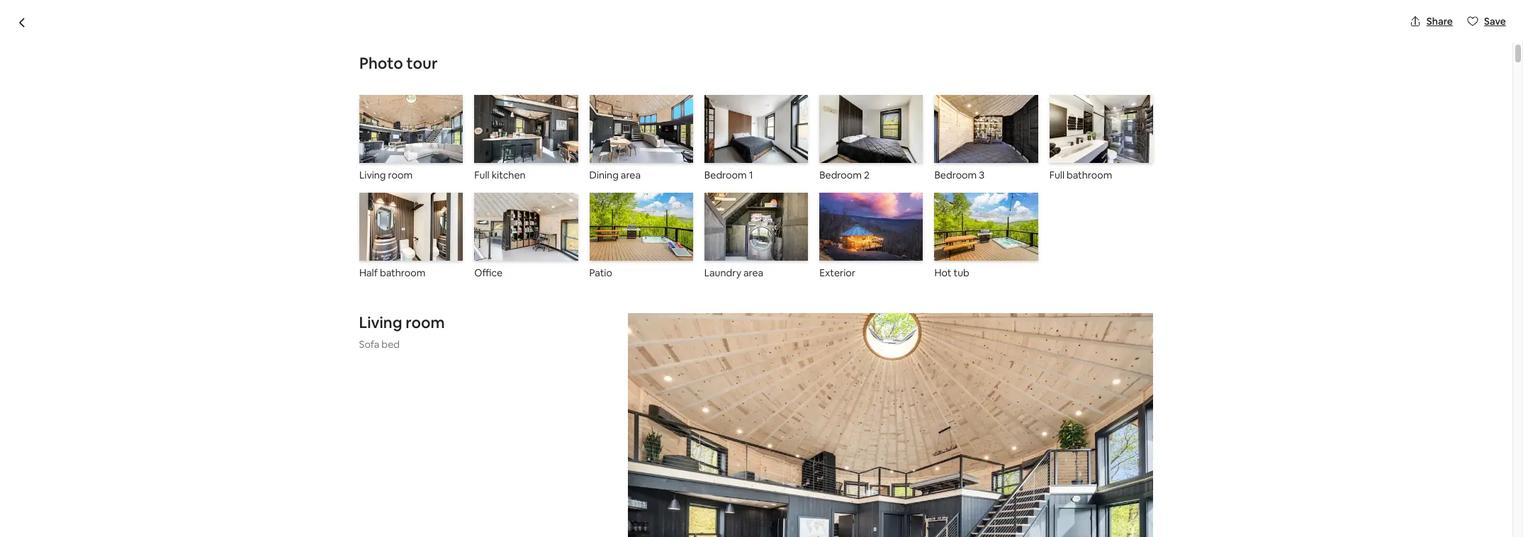 Task type: vqa. For each thing, say whether or not it's contained in the screenshot.
1st full from right
yes



Task type: describe. For each thing, give the bounding box(es) containing it.
room for living room
[[388, 169, 412, 182]]

$3,556 total before taxes
[[906, 452, 988, 485]]

taxes
[[964, 473, 988, 485]]

0 vertical spatial share button
[[1404, 9, 1459, 33]]

1
[[749, 169, 753, 182]]

bathroom for half bathroom
[[380, 267, 425, 280]]

1 vertical spatial 5.0
[[1066, 458, 1080, 470]]

bedroom 3
[[934, 169, 984, 182]]

exterior button
[[819, 193, 923, 280]]

virginia,
[[586, 103, 624, 116]]

0 vertical spatial reviews
[[406, 103, 442, 116]]

1 vertical spatial share button
[[1051, 98, 1106, 122]]

save button for top share button
[[1461, 9, 1512, 33]]

bedroom for bedroom 1
[[704, 169, 747, 182]]

full bathroom
[[1049, 169, 1112, 182]]

0 horizontal spatial 5.0 · 16 reviews
[[372, 103, 442, 116]]

$3,556
[[906, 452, 955, 472]]

full for full bathroom
[[1049, 169, 1064, 182]]

bedroom 1
[[704, 169, 753, 182]]

1 horizontal spatial reviews
[[1100, 458, 1135, 470]]

united
[[626, 103, 657, 116]]

half
[[359, 267, 378, 280]]

save for top share button
[[1484, 15, 1506, 28]]

photos
[[1092, 376, 1125, 389]]

photo tour dialog
[[0, 0, 1523, 537]]

0 vertical spatial 16
[[393, 103, 404, 116]]

bedroom for bedroom 2
[[819, 169, 862, 182]]

royal,
[[556, 103, 584, 116]]

kitchen
[[492, 169, 525, 182]]

area for dining area
[[621, 169, 641, 182]]

area for laundry area
[[743, 267, 763, 280]]

front royal, virginia, united states button
[[529, 101, 689, 118]]

patio button
[[589, 193, 693, 280]]

front
[[529, 103, 554, 116]]

living room
[[359, 169, 412, 182]]

exterior
[[819, 267, 855, 280]]

show all photos
[[1052, 376, 1125, 389]]

tub~wood
[[506, 72, 602, 96]]

laundry area button
[[704, 193, 808, 280]]

1 vertical spatial 16
[[1088, 458, 1098, 470]]

bedroom for bedroom 3
[[934, 169, 977, 182]]

dining
[[589, 169, 619, 182]]

dining area button
[[589, 95, 693, 182]]

2
[[864, 169, 869, 182]]

hot inside button
[[934, 267, 951, 280]]

skyline
[[359, 72, 420, 96]]

total
[[906, 473, 929, 485]]

stove~wifi~evcharger
[[606, 72, 805, 96]]

states
[[659, 103, 689, 116]]

all
[[1079, 376, 1090, 389]]

before
[[931, 473, 962, 485]]

laundry
[[704, 267, 741, 280]]

bedroom 2
[[819, 169, 869, 182]]

hot tub
[[934, 267, 969, 280]]

living room sofa bed
[[359, 313, 445, 351]]

3
[[979, 169, 984, 182]]



Task type: locate. For each thing, give the bounding box(es) containing it.
0 horizontal spatial 5.0
[[372, 103, 386, 116]]

2 bedroom from the left
[[819, 169, 862, 182]]

loft king-size sofa bed, privacy screen, hvac central air conditioning - skyline yurt.jpg image
[[934, 95, 1038, 163], [934, 95, 1038, 163]]

bed
[[382, 338, 400, 351]]

0 horizontal spatial share button
[[1051, 98, 1106, 122]]

photo tour
[[359, 53, 438, 73]]

0 vertical spatial room
[[388, 169, 412, 182]]

1 vertical spatial share
[[1074, 103, 1100, 116]]

5.0 down skyline
[[372, 103, 386, 116]]

share for bottom share button
[[1074, 103, 1100, 116]]

0 vertical spatial save
[[1484, 15, 1506, 28]]

bedroom left 1
[[704, 169, 747, 182]]

save button for bottom share button
[[1108, 98, 1159, 122]]

bedroom inside 'bedroom 1' button
[[704, 169, 747, 182]]

vitaliy is a superhost. learn more about vitaliy. image
[[783, 434, 822, 474], [783, 434, 822, 474]]

area right laundry
[[743, 267, 763, 280]]

0 horizontal spatial area
[[621, 169, 641, 182]]

2 full from the left
[[1049, 169, 1064, 182]]

lounger chairs, wood stove, kitchen island, modern black-yellow interior, sofa - skyline yurt.jpg image
[[960, 135, 1153, 273]]

tub
[[954, 267, 969, 280]]

1 vertical spatial bathroom
[[380, 267, 425, 280]]

2 horizontal spatial bedroom
[[934, 169, 977, 182]]

12/15/2023
[[1029, 521, 1080, 534]]

0 horizontal spatial bedroom
[[704, 169, 747, 182]]

room up half bathroom button
[[388, 169, 412, 182]]

2 living from the top
[[359, 313, 403, 333]]

0 vertical spatial save button
[[1461, 9, 1512, 33]]

modern bathroom, rain shower, large mirror, large sink, towels - skyline yurt.jpg image
[[1049, 95, 1153, 163], [1049, 95, 1153, 163]]

1 vertical spatial 5.0 · 16 reviews
[[1066, 458, 1135, 470]]

share
[[1426, 15, 1453, 28], [1074, 103, 1100, 116]]

1 living from the top
[[359, 169, 386, 182]]

1 bedroom from the left
[[704, 169, 747, 182]]

room inside the living room sofa bed
[[406, 313, 445, 333]]

skyline yurt: hot tub~wood stove~wifi~evcharger
[[359, 72, 805, 96]]

show
[[1052, 376, 1077, 389]]

bathroom
[[1067, 169, 1112, 182], [380, 267, 425, 280]]

dedicated workstation, office chair, table, bookshelf, board games, king-size sleeper sofa in loft - skyline yurt.jpg image
[[474, 193, 578, 261], [474, 193, 578, 261]]

show all photos button
[[1023, 371, 1136, 395]]

1 horizontal spatial area
[[743, 267, 763, 280]]

0 horizontal spatial save
[[1131, 103, 1153, 116]]

bedroom 2 button
[[819, 95, 923, 182]]

living inside the living room sofa bed
[[359, 313, 403, 333]]

half bathroom
[[359, 267, 425, 280]]

1 vertical spatial hot
[[934, 267, 951, 280]]

󰀃
[[456, 102, 461, 116]]

1 horizontal spatial 5.0
[[1066, 458, 1080, 470]]

photo
[[359, 53, 403, 73]]

room
[[388, 169, 412, 182], [406, 313, 445, 333]]

sofa
[[359, 338, 380, 351]]

string lights, large composite deck, sunken hot tub, grill, picnic table, cornhole game, blue ridge mountains view - skyline yurt.jpg image
[[934, 193, 1038, 261], [934, 193, 1038, 261], [960, 279, 1153, 412]]

share button
[[1404, 9, 1459, 33], [1051, 98, 1106, 122]]

1 vertical spatial room
[[406, 313, 445, 333]]

16
[[393, 103, 404, 116], [1088, 458, 1098, 470]]

0 horizontal spatial hot
[[470, 72, 502, 96]]

1 horizontal spatial save
[[1484, 15, 1506, 28]]

save button
[[1461, 9, 1512, 33], [1108, 98, 1159, 122]]

1 vertical spatial living
[[359, 313, 403, 333]]

1 horizontal spatial 5.0 · 16 reviews
[[1066, 458, 1135, 470]]

under stairs storage, washer-dryer combo, hot tub towels, crib, high chair - skyline yurt.jpg image
[[704, 193, 808, 261], [704, 193, 808, 261]]

bedroom inside 'bedroom 2' button
[[819, 169, 862, 182]]

room inside living room "button"
[[388, 169, 412, 182]]

dining area
[[589, 169, 641, 182]]

cozy modern second bathroom, half-barrel sink, large mirror, and towels - skyline yurt.jpg image
[[359, 193, 463, 261], [359, 193, 463, 261]]

full kitchen button
[[474, 95, 578, 182]]

0 vertical spatial bathroom
[[1067, 169, 1112, 182]]

1 horizontal spatial save button
[[1461, 9, 1512, 33]]

area inside button
[[621, 169, 641, 182]]

0 horizontal spatial save button
[[1108, 98, 1159, 122]]

0 vertical spatial 5.0
[[372, 103, 386, 116]]

living inside "button"
[[359, 169, 386, 182]]

living for living room
[[359, 169, 386, 182]]

save inside photo tour dialog
[[1484, 15, 1506, 28]]

area right dining
[[621, 169, 641, 182]]

laundry area
[[704, 267, 763, 280]]

office
[[474, 267, 502, 280]]

1 horizontal spatial 16
[[1088, 458, 1098, 470]]

12/10/2023
[[915, 521, 965, 534]]

half bathroom button
[[359, 193, 463, 280]]

bedroom 3 button
[[934, 95, 1038, 182]]

save
[[1484, 15, 1506, 28], [1131, 103, 1153, 116]]

1 horizontal spatial bedroom
[[819, 169, 862, 182]]

bathroom for full bathroom
[[1067, 169, 1112, 182]]

patio
[[589, 267, 612, 280]]

room down half bathroom
[[406, 313, 445, 333]]

0 horizontal spatial bathroom
[[380, 267, 425, 280]]

kitchen island, bar stools, nespresso coffee machine, dining table for 8, full kitchen - skyline yurt.jpg image
[[474, 95, 578, 163], [474, 95, 578, 163]]

hot tub button
[[934, 193, 1038, 280]]

share inside photo tour dialog
[[1426, 15, 1453, 28]]

Start your search search field
[[650, 11, 862, 45]]

full for full kitchen
[[474, 169, 489, 182]]

hot up superhost
[[470, 72, 502, 96]]

reviews
[[406, 103, 442, 116], [1100, 458, 1135, 470]]

1 vertical spatial area
[[743, 267, 763, 280]]

0 vertical spatial area
[[621, 169, 641, 182]]

superhost
[[468, 103, 515, 116]]

area
[[621, 169, 641, 182], [743, 267, 763, 280]]

0 horizontal spatial share
[[1074, 103, 1100, 116]]

16 reviews button
[[393, 102, 442, 116]]

1 full from the left
[[474, 169, 489, 182]]

0 vertical spatial share
[[1426, 15, 1453, 28]]

·
[[388, 103, 391, 116], [447, 103, 450, 118], [521, 103, 524, 118], [1083, 458, 1085, 470]]

5.0 up 12/15/2023
[[1066, 458, 1080, 470]]

living for living room sofa bed
[[359, 313, 403, 333]]

modern black-yellow interior, archery set, dining table, ps5 with 4 controllers, 75-inch tv, sofa, loft stairs, pool table, panoramic windows - skyline yurt.jpg image
[[589, 95, 693, 163], [589, 95, 693, 163], [762, 279, 955, 412]]

bedroom
[[704, 169, 747, 182], [819, 169, 862, 182], [934, 169, 977, 182]]

1 horizontal spatial share
[[1426, 15, 1453, 28]]

bedroom left "3"
[[934, 169, 977, 182]]

full
[[474, 169, 489, 182], [1049, 169, 1064, 182]]

full bathroom button
[[1049, 95, 1153, 182]]

hot
[[470, 72, 502, 96], [934, 267, 951, 280]]

area inside "button"
[[743, 267, 763, 280]]

1 horizontal spatial hot
[[934, 267, 951, 280]]

1 horizontal spatial bathroom
[[1067, 169, 1112, 182]]

0 vertical spatial 5.0 · 16 reviews
[[372, 103, 442, 116]]

large composite deck, sunken hot tub, grill, picnic table, cornhole game, blue ridge mountains view - skyline yurt.jpg image
[[589, 193, 693, 261], [589, 193, 693, 261]]

bedroom 1 with closet system and 2 large windows - skyline yurt.jpg image
[[704, 95, 808, 163], [704, 95, 808, 163]]

save for bottom share button
[[1131, 103, 1153, 116]]

living
[[359, 169, 386, 182], [359, 313, 403, 333]]

0 vertical spatial living
[[359, 169, 386, 182]]

tour
[[406, 53, 438, 73]]

bedroom 2 with large window and closet system - skyline yurt.jpg image
[[819, 95, 923, 163], [819, 95, 923, 163]]

0 horizontal spatial reviews
[[406, 103, 442, 116]]

full kitchen
[[474, 169, 525, 182]]

0 vertical spatial hot
[[470, 72, 502, 96]]

0 horizontal spatial 16
[[393, 103, 404, 116]]

5.0
[[372, 103, 386, 116], [1066, 458, 1080, 470]]

1 vertical spatial reviews
[[1100, 458, 1135, 470]]

3 bedroom from the left
[[934, 169, 977, 182]]

bedroom inside bedroom 3 button
[[934, 169, 977, 182]]

hot left 'tub'
[[934, 267, 951, 280]]

bedroom 1 button
[[704, 95, 808, 182]]

0 horizontal spatial full
[[474, 169, 489, 182]]

1 horizontal spatial full
[[1049, 169, 1064, 182]]

· front royal, virginia, united states
[[521, 103, 689, 118]]

skyline yurt - a cabin-like two-story yurt on a wraparound deck with a hot tub, archery, wood stove, and all the modern amenities only an hour from washington dc.jpg image
[[359, 135, 756, 412], [819, 193, 923, 261], [819, 193, 923, 261]]

bedroom left 2
[[819, 169, 862, 182]]

share for top share button
[[1426, 15, 1453, 28]]

living room button
[[359, 95, 463, 182]]

office button
[[474, 193, 578, 280]]

5.0 · 16 reviews
[[372, 103, 442, 116], [1066, 458, 1135, 470]]

yurt:
[[424, 72, 466, 96]]

1 vertical spatial save button
[[1108, 98, 1159, 122]]

panoramic photo, living room, kitchen, wood stove, dining table, sofa, lounge chairs, loft, yurt ceiling, pool table, modern black-yellow interior - skyline yurt.jpg image
[[359, 95, 463, 163], [359, 95, 463, 163], [762, 135, 955, 273], [628, 314, 1153, 537], [628, 314, 1153, 537]]

1 horizontal spatial share button
[[1404, 9, 1459, 33]]

1 vertical spatial save
[[1131, 103, 1153, 116]]

room for living room sofa bed
[[406, 313, 445, 333]]



